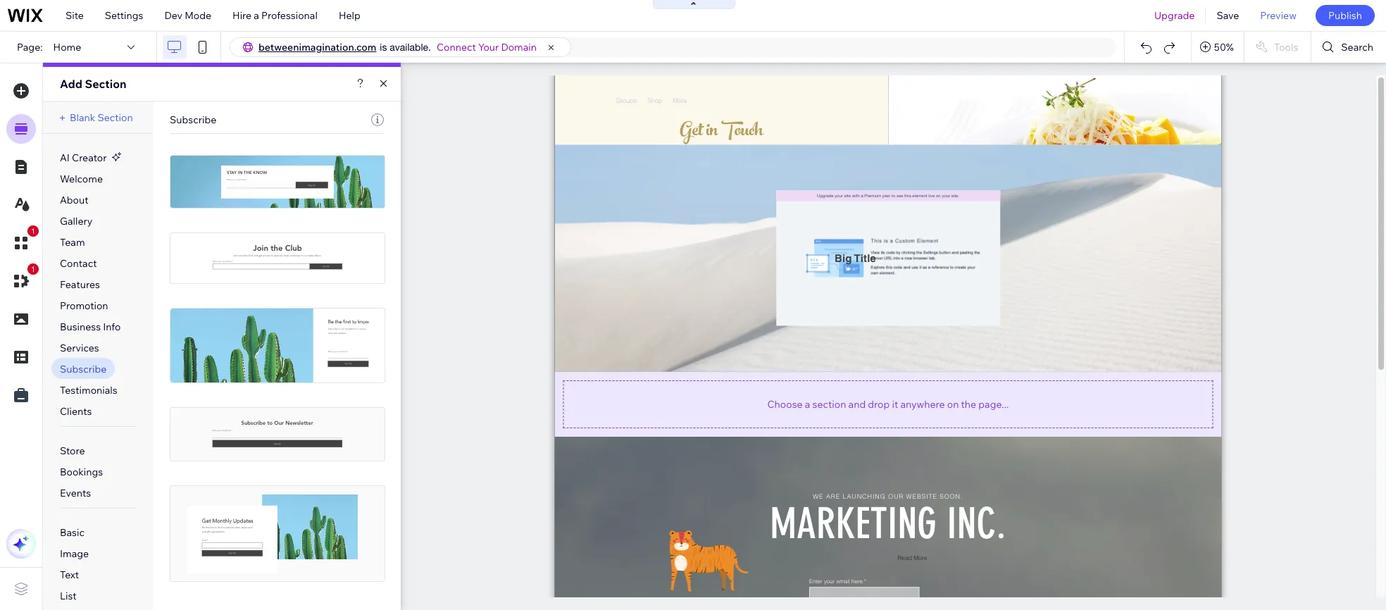 Task type: vqa. For each thing, say whether or not it's contained in the screenshot.
Professional at the top
yes



Task type: locate. For each thing, give the bounding box(es) containing it.
blank
[[70, 111, 95, 124]]

1 vertical spatial subscribe
[[60, 363, 107, 376]]

1 left contact
[[31, 265, 35, 273]]

section
[[813, 398, 847, 410]]

the
[[962, 398, 977, 410]]

1 button left team
[[6, 225, 39, 258]]

ai
[[60, 151, 70, 164]]

page...
[[979, 398, 1009, 410]]

0 vertical spatial subscribe
[[170, 113, 216, 126]]

betweenimagination.com
[[259, 41, 377, 54]]

add section
[[60, 77, 127, 91]]

1 button
[[6, 225, 39, 258], [6, 264, 39, 296]]

1 button left features
[[6, 264, 39, 296]]

1 vertical spatial 1 button
[[6, 264, 39, 296]]

publish
[[1329, 9, 1363, 22]]

add
[[60, 77, 82, 91]]

2 1 from the top
[[31, 265, 35, 273]]

info
[[103, 321, 121, 333]]

1 left the "gallery"
[[31, 227, 35, 235]]

is available. connect your domain
[[380, 41, 537, 54]]

save
[[1217, 9, 1240, 22]]

welcome
[[60, 173, 103, 185]]

section up blank section
[[85, 77, 127, 91]]

1 vertical spatial section
[[98, 111, 133, 124]]

drop
[[868, 398, 890, 410]]

subscribe
[[170, 113, 216, 126], [60, 363, 107, 376]]

50%
[[1215, 41, 1234, 54]]

1 for first the 1 button from the bottom
[[31, 265, 35, 273]]

1 horizontal spatial subscribe
[[170, 113, 216, 126]]

blank section
[[70, 111, 133, 124]]

text
[[60, 569, 79, 581]]

choose
[[768, 398, 803, 410]]

1 1 button from the top
[[6, 225, 39, 258]]

a left section
[[805, 398, 811, 410]]

publish button
[[1316, 5, 1375, 26]]

and
[[849, 398, 866, 410]]

section for blank section
[[98, 111, 133, 124]]

business info
[[60, 321, 121, 333]]

hire a professional
[[233, 9, 318, 22]]

connect
[[437, 41, 476, 54]]

mode
[[185, 9, 211, 22]]

preview button
[[1250, 0, 1308, 31]]

1
[[31, 227, 35, 235], [31, 265, 35, 273]]

1 vertical spatial a
[[805, 398, 811, 410]]

business
[[60, 321, 101, 333]]

0 horizontal spatial a
[[254, 9, 259, 22]]

0 vertical spatial 1 button
[[6, 225, 39, 258]]

a
[[254, 9, 259, 22], [805, 398, 811, 410]]

list
[[60, 590, 77, 602]]

upgrade
[[1155, 9, 1195, 22]]

section for add section
[[85, 77, 127, 91]]

services
[[60, 342, 99, 354]]

1 horizontal spatial a
[[805, 398, 811, 410]]

0 horizontal spatial subscribe
[[60, 363, 107, 376]]

0 vertical spatial 1
[[31, 227, 35, 235]]

section
[[85, 77, 127, 91], [98, 111, 133, 124]]

events
[[60, 487, 91, 500]]

site
[[66, 9, 84, 22]]

2 1 button from the top
[[6, 264, 39, 296]]

is
[[380, 42, 387, 53]]

1 1 from the top
[[31, 227, 35, 235]]

section right the blank
[[98, 111, 133, 124]]

dev
[[164, 9, 183, 22]]

a right 'hire'
[[254, 9, 259, 22]]

0 vertical spatial section
[[85, 77, 127, 91]]

0 vertical spatial a
[[254, 9, 259, 22]]

1 vertical spatial 1
[[31, 265, 35, 273]]



Task type: describe. For each thing, give the bounding box(es) containing it.
help
[[339, 9, 361, 22]]

ai creator
[[60, 151, 107, 164]]

basic
[[60, 526, 85, 539]]

a for professional
[[254, 9, 259, 22]]

clients
[[60, 405, 92, 418]]

dev mode
[[164, 9, 211, 22]]

professional
[[261, 9, 318, 22]]

it
[[892, 398, 899, 410]]

on
[[948, 398, 959, 410]]

available.
[[390, 42, 431, 53]]

team
[[60, 236, 85, 249]]

image
[[60, 548, 89, 560]]

bookings
[[60, 466, 103, 478]]

hire
[[233, 9, 252, 22]]

store
[[60, 445, 85, 457]]

domain
[[501, 41, 537, 54]]

promotion
[[60, 299, 108, 312]]

home
[[53, 41, 81, 54]]

anywhere
[[901, 398, 945, 410]]

choose a section and drop it anywhere on the page...
[[768, 398, 1009, 410]]

a for section
[[805, 398, 811, 410]]

contact
[[60, 257, 97, 270]]

creator
[[72, 151, 107, 164]]

tools
[[1275, 41, 1299, 54]]

50% button
[[1192, 32, 1244, 63]]

features
[[60, 278, 100, 291]]

about
[[60, 194, 88, 206]]

tools button
[[1245, 32, 1312, 63]]

gallery
[[60, 215, 93, 228]]

search button
[[1312, 32, 1387, 63]]

settings
[[105, 9, 143, 22]]

save button
[[1207, 0, 1250, 31]]

search
[[1342, 41, 1374, 54]]

1 for first the 1 button
[[31, 227, 35, 235]]

testimonials
[[60, 384, 117, 397]]

your
[[478, 41, 499, 54]]

preview
[[1261, 9, 1297, 22]]



